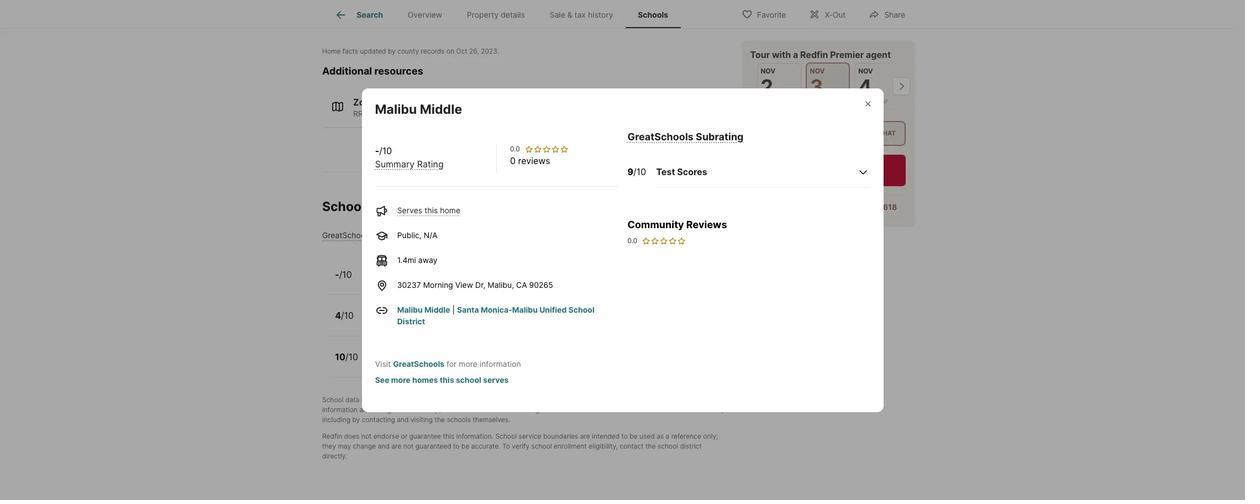 Task type: describe. For each thing, give the bounding box(es) containing it.
malibu middle public, n/a • serves this home • 1.4mi
[[366, 264, 506, 286]]

malibu for malibu middle |
[[397, 305, 423, 314]]

school data is provided by greatschools
[[322, 396, 449, 404]]

1 vertical spatial rating
[[410, 230, 434, 240]]

reviews
[[518, 155, 550, 166]]

the inside guaranteed to be accurate. to verify school enrollment eligibility, contact the school district directly.
[[646, 442, 656, 451]]

serves
[[483, 375, 509, 384]]

summary rating link
[[375, 158, 444, 169]]

conduct
[[457, 406, 482, 414]]

public, inside the malibu high school public, 6-12 • serves this home • 1.4mi
[[366, 359, 390, 368]]

subrating
[[696, 131, 744, 142]]

0.0 for bottommost rating 0.0 out of 5 element
[[628, 236, 637, 245]]

tax
[[575, 10, 586, 19]]

- /10 summary rating
[[375, 145, 444, 169]]

contact
[[620, 442, 644, 451]]

to
[[503, 442, 510, 451]]

not inside school service boundaries are intended to be used as a reference only; they may change and are not
[[403, 442, 414, 451]]

community
[[628, 219, 684, 231]]

scores
[[677, 166, 707, 177]]

| for zoning
[[369, 109, 371, 118]]

a left "first"
[[406, 406, 409, 414]]

.
[[497, 47, 499, 55]]

1 vertical spatial by
[[398, 396, 405, 404]]

home inside malibu middle public, n/a • serves this home • 1.4mi
[[458, 276, 478, 286]]

2 family, from the left
[[486, 109, 512, 118]]

to inside guaranteed to be accurate. to verify school enrollment eligibility, contact the school district directly.
[[453, 442, 460, 451]]

5618
[[879, 202, 898, 211]]

home facts updated by county records on oct 26, 2023 .
[[322, 47, 499, 55]]

next
[[778, 173, 792, 181]]

1 vertical spatial summary
[[374, 230, 408, 240]]

school inside malibu middle dialog
[[456, 375, 481, 384]]

share
[[885, 10, 905, 19]]

schedule tour next available: today at 2:00 pm
[[778, 160, 879, 181]]

first step, and conduct their own investigation to determine their desired schools or school districts, including by contacting and visiting the schools themselves.
[[322, 406, 724, 424]]

n/a inside malibu middle dialog
[[424, 230, 438, 240]]

eligibility,
[[589, 442, 618, 451]]

/10 for 4 /10
[[341, 310, 354, 321]]

| for malibu
[[453, 305, 455, 314]]

school down service
[[531, 442, 552, 451]]

- for - /10 summary rating
[[375, 145, 379, 156]]

sale
[[550, 10, 565, 19]]

community reviews
[[628, 219, 727, 231]]

0 horizontal spatial not
[[361, 433, 372, 441]]

0 horizontal spatial redfin
[[322, 433, 342, 441]]

• right the 12
[[411, 359, 416, 368]]

serves inside point dume elementary school public, k-5 • serves this home • 0.5mi
[[414, 318, 439, 327]]

sale & tax history
[[550, 10, 613, 19]]

public, inside malibu middle public, n/a • serves this home • 1.4mi
[[366, 276, 390, 286]]

or inside the first step, and conduct their own investigation to determine their desired schools or school districts, including by contacting and visiting the schools themselves.
[[666, 406, 673, 414]]

4468006012
[[671, 9, 725, 21]]

0 horizontal spatial 4
[[335, 310, 341, 321]]

schedule
[[798, 160, 839, 171]]

3
[[811, 74, 824, 98]]

2 their from the left
[[599, 406, 613, 414]]

greatschools link
[[393, 359, 444, 368]]

nov for 2
[[761, 66, 776, 75]]

does
[[344, 433, 360, 441]]

on
[[447, 47, 454, 55]]

data
[[345, 396, 360, 404]]

santa monica-malibu unified school district link
[[397, 305, 595, 326]]

county
[[398, 47, 419, 55]]

1
[[514, 9, 518, 21]]

visit
[[375, 359, 391, 368]]

santa monica-malibu unified school district
[[397, 305, 595, 326]]

malibu middle
[[375, 101, 462, 117]]

they
[[322, 442, 336, 451]]

service
[[519, 433, 541, 441]]

at
[[846, 173, 852, 181]]

reviews
[[686, 219, 727, 231]]

directly.
[[322, 452, 347, 461]]

redfin inside the , a nonprofit organization. redfin recommends buyers and renters use greatschools information and ratings as a
[[531, 396, 551, 404]]

0 vertical spatial by
[[388, 47, 396, 55]]

view
[[455, 280, 473, 289]]

serves this home
[[397, 205, 461, 215]]

monica-
[[481, 305, 512, 314]]

greatschools up test
[[628, 131, 694, 142]]

step,
[[426, 406, 441, 414]]

greatschools inside the , a nonprofit organization. redfin recommends buyers and renters use greatschools information and ratings as a
[[670, 396, 712, 404]]

2023
[[481, 47, 497, 55]]

via
[[845, 129, 856, 137]]

be inside guaranteed to be accurate. to verify school enrollment eligibility, contact the school district directly.
[[462, 442, 470, 451]]

verify
[[512, 442, 530, 451]]

determine
[[565, 406, 597, 414]]

9 /10
[[628, 166, 646, 177]]

n/a inside malibu middle public, n/a • serves this home • 1.4mi
[[393, 276, 406, 286]]

sale & tax history tab
[[537, 2, 626, 28]]

tour
[[841, 160, 858, 171]]

malibu for malibu middle
[[375, 101, 417, 117]]

0 horizontal spatial schools
[[322, 199, 372, 215]]

school down reference
[[658, 442, 678, 451]]

/10 for - /10 summary rating
[[379, 145, 392, 156]]

additional resources
[[322, 65, 423, 77]]

test
[[656, 166, 675, 177]]

single-
[[414, 109, 440, 118]]

serves inside malibu middle public, n/a • serves this home • 1.4mi
[[415, 276, 440, 286]]

and down is
[[360, 406, 371, 414]]

and inside school service boundaries are intended to be used as a reference only; they may change and are not
[[378, 442, 390, 451]]

/10 for - /10
[[339, 269, 352, 280]]

public, n/a
[[397, 230, 438, 240]]

for
[[447, 359, 457, 368]]

tour for tour with a redfin premier agent
[[751, 49, 770, 60]]

0 vertical spatial redfin
[[801, 49, 829, 60]]

middle for malibu middle
[[420, 101, 462, 117]]

0 horizontal spatial schools
[[447, 416, 471, 424]]

greatschools subrating link
[[628, 131, 744, 142]]

0 vertical spatial are
[[580, 433, 590, 441]]

history
[[588, 10, 613, 19]]

6-
[[393, 359, 401, 368]]

agent
[[867, 49, 892, 60]]

0 horizontal spatial more
[[391, 375, 411, 384]]

• right the 5
[[407, 318, 412, 327]]

out
[[833, 10, 846, 19]]

property details tab
[[455, 2, 537, 28]]

today
[[825, 173, 844, 181]]

0 vertical spatial rating 0.0 out of 5 element
[[524, 145, 569, 153]]

ca
[[516, 280, 527, 289]]

guaranteed to be accurate. to verify school enrollment eligibility, contact the school district directly.
[[322, 442, 702, 461]]

additional
[[322, 65, 372, 77]]

• left 0.5mi
[[479, 318, 484, 327]]

morning
[[423, 280, 453, 289]]

ratings
[[373, 406, 395, 414]]

and up redfin does not endorse or guarantee this information.
[[397, 416, 409, 424]]

• down 1.4mi away
[[409, 276, 413, 286]]

(424) 297-5618 link
[[837, 202, 898, 211]]

schools inside "schools" tab
[[638, 10, 668, 19]]

updated
[[360, 47, 386, 55]]

0 horizontal spatial or
[[401, 433, 407, 441]]

4 inside nov 4 saturday
[[859, 74, 872, 98]]

see
[[375, 375, 389, 384]]

malibu for malibu high school public, 6-12 • serves this home • 1.4mi
[[366, 347, 395, 358]]

contacting
[[362, 416, 395, 424]]

guaranteed
[[416, 442, 451, 451]]

this inside the malibu high school public, 6-12 • serves this home • 1.4mi
[[445, 359, 459, 368]]

0
[[510, 155, 516, 166]]

reference
[[671, 433, 702, 441]]

26,
[[469, 47, 479, 55]]

test scores
[[656, 166, 707, 177]]

boundaries
[[543, 433, 578, 441]]

school inside santa monica-malibu unified school district
[[569, 305, 595, 314]]

nov 2
[[761, 66, 776, 98]]

used
[[640, 433, 655, 441]]

malibu middle element
[[375, 88, 476, 117]]

home inside point dume elementary school public, k-5 • serves this home • 0.5mi
[[457, 318, 477, 327]]

enrollment
[[554, 442, 587, 451]]



Task type: locate. For each thing, give the bounding box(es) containing it.
1 horizontal spatial rating 0.0 out of 5 element
[[642, 236, 686, 245]]

as inside the , a nonprofit organization. redfin recommends buyers and renters use greatschools information and ratings as a
[[397, 406, 404, 414]]

santa
[[457, 305, 479, 314]]

by up does at bottom
[[352, 416, 360, 424]]

their
[[484, 406, 498, 414], [599, 406, 613, 414]]

summary up 1.4mi away
[[374, 230, 408, 240]]

stories
[[322, 9, 352, 21]]

a inside school service boundaries are intended to be used as a reference only; they may change and are not
[[666, 433, 670, 441]]

serves down away
[[415, 276, 440, 286]]

1 horizontal spatial are
[[580, 433, 590, 441]]

summary down permitted:
[[375, 158, 415, 169]]

1 horizontal spatial to
[[557, 406, 563, 414]]

more right the 'for'
[[459, 359, 478, 368]]

- up summary rating link
[[375, 145, 379, 156]]

are
[[580, 433, 590, 441], [392, 442, 402, 451]]

1 vertical spatial schools
[[447, 416, 471, 424]]

1 horizontal spatial |
[[453, 305, 455, 314]]

serves inside malibu middle dialog
[[397, 205, 422, 215]]

option
[[751, 121, 819, 145]]

n/a down 1.4mi away
[[393, 276, 406, 286]]

4 down agent
[[859, 74, 872, 98]]

nov 3
[[811, 66, 825, 98]]

2 vertical spatial 1.4mi
[[490, 359, 509, 368]]

information.
[[456, 433, 494, 441]]

away
[[418, 255, 438, 265]]

/10 for 10 /10
[[345, 351, 358, 362]]

summary inside - /10 summary rating
[[375, 158, 415, 169]]

use
[[657, 396, 668, 404]]

1 horizontal spatial schools
[[638, 10, 668, 19]]

desired
[[615, 406, 638, 414]]

0 horizontal spatial information
[[322, 406, 358, 414]]

0 vertical spatial rating
[[417, 158, 444, 169]]

0.0 for rating 0.0 out of 5 element to the top
[[510, 145, 520, 153]]

tour
[[751, 49, 770, 60], [827, 129, 844, 137]]

may
[[338, 442, 351, 451]]

information up including
[[322, 406, 358, 414]]

to down information.
[[453, 442, 460, 451]]

1.4mi inside the malibu high school public, 6-12 • serves this home • 1.4mi
[[490, 359, 509, 368]]

1 horizontal spatial as
[[657, 433, 664, 441]]

details
[[501, 10, 525, 19]]

0 vertical spatial 1.4mi
[[397, 255, 416, 265]]

more
[[459, 359, 478, 368], [391, 375, 411, 384]]

not up change
[[361, 433, 372, 441]]

1 vertical spatial as
[[657, 433, 664, 441]]

greatschools up step,
[[407, 396, 449, 404]]

middle for malibu middle public, n/a • serves this home • 1.4mi
[[397, 264, 427, 275]]

0 vertical spatial or
[[666, 406, 673, 414]]

by inside the first step, and conduct their own investigation to determine their desired schools or school districts, including by contacting and visiting the schools themselves.
[[352, 416, 360, 424]]

/10 left point
[[341, 310, 354, 321]]

30237
[[397, 280, 421, 289]]

1 vertical spatial to
[[622, 433, 628, 441]]

0 horizontal spatial |
[[369, 109, 371, 118]]

1 vertical spatial 4
[[335, 310, 341, 321]]

high
[[397, 347, 417, 358]]

public, up see
[[366, 359, 390, 368]]

10
[[335, 351, 345, 362]]

2 horizontal spatial to
[[622, 433, 628, 441]]

premier
[[831, 49, 865, 60]]

greatschools summary rating link
[[322, 230, 434, 240]]

overview tab
[[396, 2, 455, 28]]

0 horizontal spatial are
[[392, 442, 402, 451]]

schools down conduct
[[447, 416, 471, 424]]

school inside the malibu high school public, 6-12 • serves this home • 1.4mi
[[419, 347, 449, 358]]

to inside school service boundaries are intended to be used as a reference only; they may change and are not
[[622, 433, 628, 441]]

school up 'visit greatschools for more information'
[[419, 347, 449, 358]]

to up "contact"
[[622, 433, 628, 441]]

5
[[400, 318, 405, 327]]

1 vertical spatial middle
[[397, 264, 427, 275]]

0 vertical spatial the
[[435, 416, 445, 424]]

endorse
[[374, 433, 399, 441]]

district
[[397, 316, 425, 326]]

greatschools subrating
[[628, 131, 744, 142]]

0 horizontal spatial rating 0.0 out of 5 element
[[524, 145, 569, 153]]

serves
[[397, 205, 422, 215], [415, 276, 440, 286], [414, 318, 439, 327], [418, 359, 443, 368]]

| inside the zoning rr1 | permitted: single-family, two-family, adu, commercial
[[369, 109, 371, 118]]

as inside school service boundaries are intended to be used as a reference only; they may change and are not
[[657, 433, 664, 441]]

2 vertical spatial redfin
[[322, 433, 342, 441]]

as right 'ratings'
[[397, 406, 404, 414]]

school up nonprofit
[[456, 375, 481, 384]]

malibu inside malibu middle public, n/a • serves this home • 1.4mi
[[366, 264, 395, 275]]

tour left via
[[827, 129, 844, 137]]

public,
[[397, 230, 422, 240], [366, 276, 390, 286], [366, 318, 390, 327], [366, 359, 390, 368]]

and down ,
[[443, 406, 455, 414]]

are up enrollment
[[580, 433, 590, 441]]

malibu middle link
[[397, 305, 450, 314]]

malibu middle dialog
[[362, 88, 884, 412]]

are down endorse
[[392, 442, 402, 451]]

a left reference
[[666, 433, 670, 441]]

rating up serves this home
[[417, 158, 444, 169]]

0 horizontal spatial n/a
[[393, 276, 406, 286]]

0 horizontal spatial nov
[[761, 66, 776, 75]]

0 horizontal spatial 0.0
[[510, 145, 520, 153]]

0 horizontal spatial as
[[397, 406, 404, 414]]

a
[[794, 49, 799, 60], [453, 396, 457, 404], [406, 406, 409, 414], [666, 433, 670, 441]]

including
[[322, 416, 350, 424]]

, a nonprofit organization. redfin recommends buyers and renters use greatschools information and ratings as a
[[322, 396, 712, 414]]

0 horizontal spatial their
[[484, 406, 498, 414]]

malibu inside santa monica-malibu unified school district
[[512, 305, 538, 314]]

1 horizontal spatial 4
[[859, 74, 872, 98]]

0 vertical spatial as
[[397, 406, 404, 414]]

1 vertical spatial the
[[646, 442, 656, 451]]

1 vertical spatial or
[[401, 433, 407, 441]]

school inside school service boundaries are intended to be used as a reference only; they may change and are not
[[496, 433, 517, 441]]

2 horizontal spatial by
[[398, 396, 405, 404]]

family, left adu, at the top left
[[486, 109, 512, 118]]

1 vertical spatial 1.4mi
[[487, 276, 506, 286]]

1 horizontal spatial more
[[459, 359, 478, 368]]

a right ,
[[453, 396, 457, 404]]

home inside the malibu high school public, 6-12 • serves this home • 1.4mi
[[461, 359, 481, 368]]

1 horizontal spatial the
[[646, 442, 656, 451]]

0 vertical spatial be
[[630, 433, 638, 441]]

middle up 30237
[[397, 264, 427, 275]]

visiting
[[411, 416, 433, 424]]

public, up point
[[366, 276, 390, 286]]

elementary
[[418, 305, 467, 316]]

1 horizontal spatial tour
[[827, 129, 844, 137]]

not down redfin does not endorse or guarantee this information.
[[403, 442, 414, 451]]

their down buyers
[[599, 406, 613, 414]]

this inside point dume elementary school public, k-5 • serves this home • 0.5mi
[[441, 318, 454, 327]]

1 vertical spatial redfin
[[531, 396, 551, 404]]

1 horizontal spatial 0.0
[[628, 236, 637, 245]]

see more homes this school serves
[[375, 375, 509, 384]]

1 their from the left
[[484, 406, 498, 414]]

malibu inside the malibu high school public, 6-12 • serves this home • 1.4mi
[[366, 347, 395, 358]]

public, up 1.4mi away
[[397, 230, 422, 240]]

resources
[[374, 65, 423, 77]]

/10 for 9 /10
[[634, 166, 646, 177]]

property details
[[467, 10, 525, 19]]

family, left two- at the left top of the page
[[440, 109, 465, 118]]

greatschools
[[628, 131, 694, 142], [322, 230, 371, 240], [393, 359, 444, 368], [407, 396, 449, 404], [670, 396, 712, 404]]

1 vertical spatial are
[[392, 442, 402, 451]]

redfin up they
[[322, 433, 342, 441]]

1 horizontal spatial redfin
[[531, 396, 551, 404]]

1 vertical spatial be
[[462, 442, 470, 451]]

0 vertical spatial middle
[[420, 101, 462, 117]]

malibu for malibu middle public, n/a • serves this home • 1.4mi
[[366, 264, 395, 275]]

0 horizontal spatial -
[[335, 269, 339, 280]]

schools tab
[[626, 2, 681, 28]]

0 horizontal spatial by
[[352, 416, 360, 424]]

family,
[[440, 109, 465, 118], [486, 109, 512, 118]]

- for - /10
[[335, 269, 339, 280]]

0.0 up 0
[[510, 145, 520, 153]]

tab list containing search
[[322, 0, 690, 28]]

search
[[357, 10, 383, 19]]

1 horizontal spatial not
[[403, 442, 414, 451]]

school up 0.5mi
[[469, 305, 499, 316]]

1 horizontal spatial be
[[630, 433, 638, 441]]

297-
[[860, 202, 879, 211]]

school up to
[[496, 433, 517, 441]]

rating up 1.4mi away
[[410, 230, 434, 240]]

greatschools down high
[[393, 359, 444, 368]]

nov down agent
[[859, 66, 874, 75]]

by right provided
[[398, 396, 405, 404]]

12
[[401, 359, 409, 368]]

to down recommends
[[557, 406, 563, 414]]

their up themselves.
[[484, 406, 498, 414]]

1 horizontal spatial information
[[480, 359, 521, 368]]

| right rr1
[[369, 109, 371, 118]]

redfin does not endorse or guarantee this information.
[[322, 433, 494, 441]]

by left 'county'
[[388, 47, 396, 55]]

or down use
[[666, 406, 673, 414]]

0 horizontal spatial to
[[453, 442, 460, 451]]

1.4mi right dr,
[[487, 276, 506, 286]]

0 vertical spatial n/a
[[424, 230, 438, 240]]

serves down malibu middle |
[[414, 318, 439, 327]]

information inside malibu middle dialog
[[480, 359, 521, 368]]

districts,
[[697, 406, 724, 414]]

public, inside point dume elementary school public, k-5 • serves this home • 0.5mi
[[366, 318, 390, 327]]

serves up public, n/a
[[397, 205, 422, 215]]

the down step,
[[435, 416, 445, 424]]

0 vertical spatial information
[[480, 359, 521, 368]]

1 horizontal spatial -
[[375, 145, 379, 156]]

2 vertical spatial to
[[453, 442, 460, 451]]

2 vertical spatial by
[[352, 416, 360, 424]]

provided
[[368, 396, 396, 404]]

rating
[[417, 158, 444, 169], [410, 230, 434, 240]]

k-
[[393, 318, 400, 327]]

as right used
[[657, 433, 664, 441]]

2 horizontal spatial redfin
[[801, 49, 829, 60]]

2 nov from the left
[[811, 66, 825, 75]]

0 horizontal spatial the
[[435, 416, 445, 424]]

0 vertical spatial schools
[[638, 10, 668, 19]]

2:00
[[853, 173, 867, 181]]

redfin up nov 3
[[801, 49, 829, 60]]

tour via video chat list box
[[751, 121, 906, 145]]

or
[[666, 406, 673, 414], [401, 433, 407, 441]]

tour via video chat
[[827, 129, 896, 137]]

district
[[680, 442, 702, 451]]

1 horizontal spatial or
[[666, 406, 673, 414]]

accurate.
[[471, 442, 501, 451]]

1 vertical spatial not
[[403, 442, 414, 451]]

or right endorse
[[401, 433, 407, 441]]

0 vertical spatial 0.0
[[510, 145, 520, 153]]

2 vertical spatial middle
[[425, 305, 450, 314]]

intended
[[592, 433, 620, 441]]

nov inside nov 4 saturday
[[859, 66, 874, 75]]

0 vertical spatial -
[[375, 145, 379, 156]]

4 left point
[[335, 310, 341, 321]]

school left districts,
[[674, 406, 695, 414]]

nov down tour with a redfin premier agent
[[811, 66, 825, 75]]

1 vertical spatial more
[[391, 375, 411, 384]]

greatschools up districts,
[[670, 396, 712, 404]]

1 horizontal spatial n/a
[[424, 230, 438, 240]]

/10 up 4 /10
[[339, 269, 352, 280]]

this inside malibu middle public, n/a • serves this home • 1.4mi
[[442, 276, 456, 286]]

(424)
[[837, 202, 859, 211]]

information up the serves
[[480, 359, 521, 368]]

greatschools up - /10
[[322, 230, 371, 240]]

nov for 3
[[811, 66, 825, 75]]

0.0 down community at the top
[[628, 236, 637, 245]]

1 horizontal spatial nov
[[811, 66, 825, 75]]

unified
[[540, 305, 567, 314]]

1 vertical spatial schools
[[322, 199, 372, 215]]

middle for malibu middle |
[[425, 305, 450, 314]]

3 nov from the left
[[859, 66, 874, 75]]

property
[[467, 10, 499, 19]]

rating inside - /10 summary rating
[[417, 158, 444, 169]]

x-out button
[[800, 2, 855, 25]]

0 vertical spatial more
[[459, 359, 478, 368]]

more down the 12
[[391, 375, 411, 384]]

school inside point dume elementary school public, k-5 • serves this home • 0.5mi
[[469, 305, 499, 316]]

redfin up investigation
[[531, 396, 551, 404]]

and up the desired
[[619, 396, 631, 404]]

tour left with
[[751, 49, 770, 60]]

n/a
[[424, 230, 438, 240], [393, 276, 406, 286]]

rating 0.0 out of 5 element
[[524, 145, 569, 153], [642, 236, 686, 245]]

1.4mi inside malibu middle public, n/a • serves this home • 1.4mi
[[487, 276, 506, 286]]

2 horizontal spatial nov
[[859, 66, 874, 75]]

1 family, from the left
[[440, 109, 465, 118]]

| left santa
[[453, 305, 455, 314]]

0 vertical spatial not
[[361, 433, 372, 441]]

1.4mi
[[397, 255, 416, 265], [487, 276, 506, 286], [490, 359, 509, 368]]

the inside the first step, and conduct their own investigation to determine their desired schools or school districts, including by contacting and visiting the schools themselves.
[[435, 416, 445, 424]]

1.4mi left away
[[397, 255, 416, 265]]

this
[[425, 205, 438, 215], [442, 276, 456, 286], [441, 318, 454, 327], [445, 359, 459, 368], [440, 375, 454, 384], [443, 433, 454, 441]]

investigation
[[515, 406, 555, 414]]

be up "contact"
[[630, 433, 638, 441]]

0 vertical spatial |
[[369, 109, 371, 118]]

schools down renters
[[640, 406, 664, 414]]

be down information.
[[462, 442, 470, 451]]

school left data
[[322, 396, 344, 404]]

commercial
[[534, 109, 578, 118]]

- up 4 /10
[[335, 269, 339, 280]]

9
[[628, 166, 634, 177]]

schools up "greatschools summary rating" link
[[322, 199, 372, 215]]

/10 inside - /10 summary rating
[[379, 145, 392, 156]]

school right unified
[[569, 305, 595, 314]]

information inside the , a nonprofit organization. redfin recommends buyers and renters use greatschools information and ratings as a
[[322, 406, 358, 414]]

serves up homes
[[418, 359, 443, 368]]

nov down with
[[761, 66, 776, 75]]

1.4mi up the serves
[[490, 359, 509, 368]]

middle down morning
[[425, 305, 450, 314]]

- inside - /10 summary rating
[[375, 145, 379, 156]]

0 horizontal spatial family,
[[440, 109, 465, 118]]

middle left two- at the left top of the page
[[420, 101, 462, 117]]

tour inside list box
[[827, 129, 844, 137]]

1 vertical spatial |
[[453, 305, 455, 314]]

with
[[772, 49, 791, 60]]

home inside malibu middle dialog
[[440, 205, 461, 215]]

and down endorse
[[378, 442, 390, 451]]

school
[[569, 305, 595, 314], [469, 305, 499, 316], [419, 347, 449, 358], [322, 396, 344, 404], [496, 433, 517, 441]]

to inside the first step, and conduct their own investigation to determine their desired schools or school districts, including by contacting and visiting the schools themselves.
[[557, 406, 563, 414]]

n/a down the serves this home link
[[424, 230, 438, 240]]

be inside school service boundaries are intended to be used as a reference only; they may change and are not
[[630, 433, 638, 441]]

• up the serves
[[483, 359, 488, 368]]

•
[[409, 276, 413, 286], [481, 276, 485, 286], [407, 318, 412, 327], [479, 318, 484, 327], [411, 359, 416, 368], [483, 359, 488, 368]]

rating 0.0 out of 5 element down community at the top
[[642, 236, 686, 245]]

public, down point
[[366, 318, 390, 327]]

tab list
[[322, 0, 690, 28]]

the down used
[[646, 442, 656, 451]]

0 vertical spatial schools
[[640, 406, 664, 414]]

0 vertical spatial to
[[557, 406, 563, 414]]

middle inside malibu middle public, n/a • serves this home • 1.4mi
[[397, 264, 427, 275]]

public, inside malibu middle dialog
[[397, 230, 422, 240]]

0 reviews
[[510, 155, 550, 166]]

/10 up summary rating link
[[379, 145, 392, 156]]

1 horizontal spatial by
[[388, 47, 396, 55]]

1 nov from the left
[[761, 66, 776, 75]]

1.4mi inside malibu middle dialog
[[397, 255, 416, 265]]

• left the malibu,
[[481, 276, 485, 286]]

1 vertical spatial tour
[[827, 129, 844, 137]]

information
[[480, 359, 521, 368], [322, 406, 358, 414]]

0 horizontal spatial be
[[462, 442, 470, 451]]

and
[[619, 396, 631, 404], [360, 406, 371, 414], [443, 406, 455, 414], [397, 416, 409, 424], [378, 442, 390, 451]]

tour for tour via video chat
[[827, 129, 844, 137]]

first
[[411, 406, 424, 414]]

1 horizontal spatial their
[[599, 406, 613, 414]]

1 horizontal spatial family,
[[486, 109, 512, 118]]

favorite
[[757, 10, 786, 19]]

1 vertical spatial n/a
[[393, 276, 406, 286]]

1 vertical spatial rating 0.0 out of 5 element
[[642, 236, 686, 245]]

1 vertical spatial 0.0
[[628, 236, 637, 245]]

rating 0.0 out of 5 element up reviews
[[524, 145, 569, 153]]

school inside the first step, and conduct their own investigation to determine their desired schools or school districts, including by contacting and visiting the schools themselves.
[[674, 406, 695, 414]]

themselves.
[[473, 416, 510, 424]]

adu,
[[514, 109, 532, 118]]

30237 morning view dr, malibu, ca 90265
[[397, 280, 553, 289]]

1 vertical spatial information
[[322, 406, 358, 414]]

next image
[[893, 77, 910, 95]]

oct
[[456, 47, 468, 55]]

0 horizontal spatial tour
[[751, 49, 770, 60]]

only;
[[703, 433, 718, 441]]

schools left 4468006012 at the top right of the page
[[638, 10, 668, 19]]

| inside malibu middle dialog
[[453, 305, 455, 314]]

0 vertical spatial tour
[[751, 49, 770, 60]]

a right with
[[794, 49, 799, 60]]

saturday
[[859, 97, 889, 104]]

None button
[[806, 62, 851, 110], [757, 62, 802, 109], [855, 62, 899, 109], [806, 62, 851, 110], [757, 62, 802, 109], [855, 62, 899, 109]]

1 horizontal spatial schools
[[640, 406, 664, 414]]

serves inside the malibu high school public, 6-12 • serves this home • 1.4mi
[[418, 359, 443, 368]]



Task type: vqa. For each thing, say whether or not it's contained in the screenshot.


